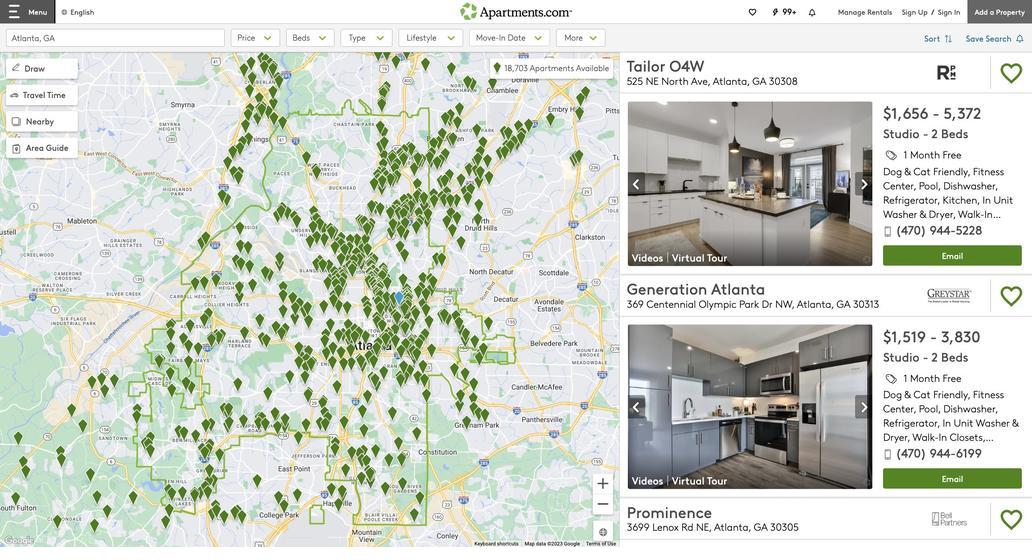 Task type: vqa. For each thing, say whether or not it's contained in the screenshot.
the rightmost Placard Image
no



Task type: describe. For each thing, give the bounding box(es) containing it.
search
[[986, 33, 1012, 44]]

friendly for 5,372
[[934, 164, 968, 178]]

dog & cat friendly for $1,519
[[884, 388, 968, 402]]

margin image for draw
[[10, 61, 21, 73]]

18,703
[[505, 63, 528, 73]]

5228
[[957, 221, 983, 238]]

property
[[997, 6, 1026, 17]]

ne,
[[697, 521, 712, 534]]

rentals
[[868, 6, 893, 17]]

944- for 3,830
[[930, 445, 957, 461]]

1 for $1,519
[[904, 371, 908, 385]]

(470) 944-5228 link
[[884, 221, 983, 244]]

center for $1,519
[[884, 402, 914, 416]]

travel time button
[[6, 85, 78, 106]]

of
[[602, 542, 607, 547]]

$1,519
[[884, 326, 927, 347]]

studio for $1,656 - 5,372
[[884, 125, 920, 142]]

(470) 944-5228
[[896, 221, 983, 238]]

rd
[[682, 521, 694, 534]]

email for 5,372
[[943, 250, 964, 262]]

30313
[[854, 297, 880, 311]]

bell partners, inc. image
[[915, 502, 985, 538]]

0 vertical spatial walk-in closets
[[884, 207, 993, 235]]

add a property
[[975, 6, 1026, 17]]

1 vertical spatial unit
[[954, 416, 974, 430]]

terms of use link
[[587, 542, 617, 547]]

videos for tailor
[[632, 251, 664, 264]]

ne
[[646, 74, 659, 87]]

0 vertical spatial washer
[[884, 207, 918, 221]]

18,703 apartments available
[[505, 63, 609, 73]]

manage rentals sign up / sign in
[[839, 6, 961, 17]]

google
[[564, 542, 580, 547]]

closets inside the walk-in closets
[[884, 221, 917, 235]]

type
[[349, 32, 366, 42]]

in inside move-in date button
[[499, 32, 506, 43]]

1 dishwasher from the top
[[944, 179, 996, 192]]

date
[[508, 32, 526, 43]]

margin image for nearby
[[9, 115, 23, 129]]

draw button
[[6, 59, 78, 79]]

area guide
[[26, 142, 68, 153]]

studio for $1,519 - 3,830
[[884, 348, 920, 365]]

fitness for 5,372
[[974, 164, 1005, 178]]

lifestyle
[[407, 32, 437, 42]]

2 dishwasher refrigerator from the top
[[884, 402, 996, 430]]

area guide button
[[6, 138, 78, 158]]

videos link for tailor
[[628, 251, 668, 264]]

save search button
[[967, 29, 1027, 49]]

525
[[627, 74, 644, 87]]

month for $1,656
[[911, 148, 941, 161]]

generation
[[627, 278, 708, 299]]

atlanta, inside the tailor o4w 525 ne north ave, atlanta, ga 30308
[[713, 74, 750, 87]]

beds button
[[286, 29, 335, 47]]

30305
[[771, 521, 799, 534]]

944- for 5,372
[[930, 221, 957, 238]]

virtual tour for atlanta
[[672, 474, 728, 488]]

0 vertical spatial walk-
[[959, 207, 985, 221]]

draw
[[25, 62, 45, 74]]

1 vertical spatial walk-in closets
[[913, 431, 984, 444]]

available
[[576, 63, 609, 73]]

type button
[[341, 29, 393, 47]]

$1,656 - 5,372 studio - 2 beds
[[884, 102, 982, 142]]

move-
[[476, 32, 499, 43]]

sort button
[[920, 29, 961, 49]]

tailor
[[627, 55, 666, 76]]

manage rentals link
[[839, 6, 902, 17]]

0 horizontal spatial walk-
[[913, 431, 939, 444]]

tour for o4w
[[708, 251, 728, 264]]

map
[[525, 542, 535, 547]]

- down $1,519
[[923, 348, 929, 365]]

369
[[627, 297, 644, 311]]

(470) for $1,519
[[896, 445, 927, 461]]

save
[[967, 33, 984, 44]]

month for $1,519
[[911, 371, 941, 385]]

travel
[[23, 89, 45, 100]]

move-in date
[[476, 32, 526, 43]]

keyboard shortcuts button
[[475, 541, 519, 548]]

tailor o4w 525 ne north ave, atlanta, ga 30308
[[627, 55, 798, 87]]

center for $1,656
[[884, 179, 914, 192]]

more button
[[557, 29, 606, 47]]

email button for 3,830
[[884, 469, 1023, 490]]

dr
[[762, 297, 773, 311]]

terms
[[587, 542, 601, 547]]

more
[[565, 32, 585, 43]]

nearby
[[26, 116, 54, 127]]

/
[[932, 7, 935, 17]]

google image
[[3, 535, 36, 548]]

beds for generation atlanta
[[942, 348, 969, 365]]

up
[[919, 6, 928, 17]]

virtual tour link for atlanta
[[668, 474, 734, 488]]

price button
[[231, 29, 280, 47]]

(470) 944-6199 link
[[884, 445, 983, 467]]

0 vertical spatial unit
[[994, 193, 1014, 207]]

manage
[[839, 6, 866, 17]]

pool for $1,656
[[920, 179, 939, 192]]

virtual for atlanta
[[672, 474, 705, 488]]

2 sign from the left
[[939, 6, 953, 17]]

in inside the walk-in closets
[[985, 207, 993, 221]]

2 for $1,656
[[932, 125, 938, 142]]

1 horizontal spatial washer
[[976, 416, 1011, 430]]

greystar real estate partners image
[[915, 278, 985, 314]]

time
[[47, 89, 66, 100]]

margin image for travel
[[10, 91, 18, 99]]

price
[[238, 32, 255, 42]]

email for 3,830
[[943, 474, 964, 485]]

cat for $1,656
[[914, 164, 931, 178]]

cat for $1,519
[[914, 388, 931, 402]]

apartments
[[530, 63, 575, 73]]

- left 3,830
[[931, 326, 938, 347]]

virtual tour link for o4w
[[668, 251, 734, 264]]

add a property link
[[968, 0, 1033, 23]]

terms of use
[[587, 542, 617, 547]]

99+
[[783, 6, 797, 17]]

save search
[[967, 33, 1014, 44]]

1 in unit washer & dryer from the top
[[884, 193, 1014, 221]]

30308
[[769, 74, 798, 87]]

atlanta, inside generation atlanta 369 centennial olympic park dr nw, atlanta, ga 30313
[[797, 297, 834, 311]]

friendly for 3,830
[[934, 388, 968, 402]]

nw,
[[776, 297, 795, 311]]

(470) 944-6199
[[896, 445, 983, 461]]



Task type: locate. For each thing, give the bounding box(es) containing it.
email down "(470) 944-5228" at the right of page
[[943, 250, 964, 262]]

1 virtual from the top
[[672, 251, 705, 264]]

sign left up
[[902, 6, 917, 17]]

virtual tour up 'generation'
[[672, 251, 728, 264]]

0 vertical spatial friendly
[[934, 164, 968, 178]]

2 cat from the top
[[914, 388, 931, 402]]

2 fitness center from the top
[[884, 388, 1005, 416]]

prominence 3699 lenox rd ne, atlanta, ga 30305
[[627, 502, 799, 534]]

2 1 month free from the top
[[904, 371, 962, 385]]

0 vertical spatial 2
[[932, 125, 938, 142]]

free down $1,656 - 5,372 studio - 2 beds
[[943, 148, 962, 161]]

walk-in closets
[[884, 207, 993, 235], [913, 431, 984, 444]]

1 dog & cat friendly from the top
[[884, 164, 968, 178]]

1 horizontal spatial walk-
[[959, 207, 985, 221]]

apartments.com logo image
[[460, 0, 572, 20]]

generation atlanta 369 centennial olympic park dr nw, atlanta, ga 30313
[[627, 278, 880, 311]]

park
[[740, 297, 760, 311]]

1 down $1,519
[[904, 371, 908, 385]]

sign right "/"
[[939, 6, 953, 17]]

nearby link
[[6, 112, 78, 132]]

1 cat from the top
[[914, 164, 931, 178]]

videos link
[[628, 251, 668, 264], [628, 474, 668, 488]]

1 vertical spatial refrigerator
[[884, 416, 938, 430]]

virtual tour up 'prominence 3699 lenox rd ne, atlanta, ga 30305'
[[672, 474, 728, 488]]

dryer
[[930, 207, 954, 221], [884, 431, 908, 444]]

o4w
[[670, 55, 705, 76]]

menu
[[28, 7, 47, 17]]

beds inside "$1,519 - 3,830 studio - 2 beds"
[[942, 348, 969, 365]]

2 dog & cat friendly from the top
[[884, 388, 968, 402]]

cat down $1,656 - 5,372 studio - 2 beds
[[914, 164, 931, 178]]

0 vertical spatial videos link
[[628, 251, 668, 264]]

0 vertical spatial pool
[[920, 179, 939, 192]]

1 2 from the top
[[932, 125, 938, 142]]

virtual up prominence
[[672, 474, 705, 488]]

lifestyle button
[[399, 29, 464, 47]]

dryer up "(470) 944-5228" at the right of page
[[930, 207, 954, 221]]

2 center from the top
[[884, 402, 914, 416]]

map data ©2023 google
[[525, 542, 580, 547]]

refrigerator up (470) 944-6199 link
[[884, 416, 938, 430]]

1 month free down "$1,519 - 3,830 studio - 2 beds"
[[904, 371, 962, 385]]

2 friendly from the top
[[934, 388, 968, 402]]

videos link for generation
[[628, 474, 668, 488]]

area
[[26, 142, 44, 153]]

1 1 from the top
[[904, 148, 908, 161]]

friendly
[[934, 164, 968, 178], [934, 388, 968, 402]]

fitness center for 3,830
[[884, 388, 1005, 416]]

2 2 from the top
[[932, 348, 938, 365]]

0 vertical spatial fitness
[[974, 164, 1005, 178]]

sign in link
[[939, 6, 961, 17]]

1 down $1,656
[[904, 148, 908, 161]]

$1,519 - 3,830 studio - 2 beds
[[884, 326, 981, 365]]

2 virtual tour link from the top
[[668, 474, 734, 488]]

rpm image
[[915, 55, 985, 91]]

1 vertical spatial virtual tour link
[[668, 474, 734, 488]]

refrigerator
[[884, 193, 938, 207], [884, 416, 938, 430]]

1 vertical spatial email
[[943, 474, 964, 485]]

2 vertical spatial atlanta,
[[715, 521, 752, 534]]

month
[[911, 148, 941, 161], [911, 371, 941, 385]]

atlanta,
[[713, 74, 750, 87], [797, 297, 834, 311], [715, 521, 752, 534]]

videos up 'generation'
[[632, 251, 664, 264]]

2 vertical spatial ga
[[754, 521, 768, 534]]

3,830
[[942, 326, 981, 347]]

tour for atlanta
[[708, 474, 728, 488]]

0 horizontal spatial sign
[[902, 6, 917, 17]]

atlanta, inside 'prominence 3699 lenox rd ne, atlanta, ga 30305'
[[715, 521, 752, 534]]

month down "$1,519 - 3,830 studio - 2 beds"
[[911, 371, 941, 385]]

dog & cat friendly down "$1,519 - 3,830 studio - 2 beds"
[[884, 388, 968, 402]]

1 vertical spatial 1 month free
[[904, 371, 962, 385]]

walk-in closets up (470) 944-6199
[[913, 431, 984, 444]]

ga left 30308
[[753, 74, 767, 87]]

ga
[[753, 74, 767, 87], [837, 297, 851, 311], [754, 521, 768, 534]]

atlanta, right nw,
[[797, 297, 834, 311]]

dishwasher up the kitchen
[[944, 179, 996, 192]]

dishwasher up 6199
[[944, 402, 996, 416]]

2 dog from the top
[[884, 388, 903, 402]]

margin image inside area guide button
[[9, 142, 23, 156]]

2 tour from the top
[[708, 474, 728, 488]]

unit right the kitchen
[[994, 193, 1014, 207]]

margin image inside nearby link
[[9, 115, 23, 129]]

0 vertical spatial margin image
[[10, 91, 18, 99]]

1 vertical spatial fitness center
[[884, 388, 1005, 416]]

0 vertical spatial center
[[884, 179, 914, 192]]

2 inside $1,656 - 5,372 studio - 2 beds
[[932, 125, 938, 142]]

ga left the 30305
[[754, 521, 768, 534]]

0 vertical spatial free
[[943, 148, 962, 161]]

pool for $1,519
[[920, 402, 939, 416]]

1 vertical spatial margin image
[[9, 142, 23, 156]]

washer
[[884, 207, 918, 221], [976, 416, 1011, 430]]

1 fitness center from the top
[[884, 164, 1005, 192]]

0 vertical spatial email
[[943, 250, 964, 262]]

1 for $1,656
[[904, 148, 908, 161]]

$1,656
[[884, 102, 929, 123]]

sign
[[902, 6, 917, 17], [939, 6, 953, 17]]

free for 5,372
[[943, 148, 962, 161]]

1 vertical spatial 1
[[904, 371, 908, 385]]

virtual for o4w
[[672, 251, 705, 264]]

0 vertical spatial month
[[911, 148, 941, 161]]

email button down "(470) 944-5228" at the right of page
[[884, 246, 1023, 266]]

1 sign from the left
[[902, 6, 917, 17]]

beds down 3,830
[[942, 348, 969, 365]]

studio inside $1,656 - 5,372 studio - 2 beds
[[884, 125, 920, 142]]

studio inside "$1,519 - 3,830 studio - 2 beds"
[[884, 348, 920, 365]]

videos for generation
[[632, 474, 664, 488]]

1 horizontal spatial unit
[[994, 193, 1014, 207]]

2 free from the top
[[943, 371, 962, 385]]

menu button
[[0, 0, 55, 23]]

email button for 5,372
[[884, 246, 1023, 266]]

- left 5,372 in the right of the page
[[933, 102, 940, 123]]

2 in unit washer & dryer from the top
[[884, 416, 1019, 444]]

1 horizontal spatial dryer
[[930, 207, 954, 221]]

5,372
[[944, 102, 982, 123]]

pool up "(470) 944-5228" at the right of page
[[920, 179, 939, 192]]

1 center from the top
[[884, 179, 914, 192]]

0 vertical spatial beds
[[293, 32, 310, 42]]

beds inside $1,656 - 5,372 studio - 2 beds
[[942, 125, 969, 142]]

margin image left nearby
[[9, 115, 23, 129]]

1 vertical spatial virtual
[[672, 474, 705, 488]]

2 pool from the top
[[920, 402, 939, 416]]

1 vertical spatial pool
[[920, 402, 939, 416]]

keyboard shortcuts
[[475, 542, 519, 547]]

3699
[[627, 521, 650, 534]]

1 vertical spatial dog & cat friendly
[[884, 388, 968, 402]]

2 studio from the top
[[884, 348, 920, 365]]

studio down $1,656
[[884, 125, 920, 142]]

0 horizontal spatial washer
[[884, 207, 918, 221]]

2 for $1,519
[[932, 348, 938, 365]]

in unit washer & dryer
[[884, 193, 1014, 221], [884, 416, 1019, 444]]

english link
[[60, 6, 94, 17]]

944-
[[930, 221, 957, 238], [930, 445, 957, 461]]

tour up 'prominence 3699 lenox rd ne, atlanta, ga 30305'
[[708, 474, 728, 488]]

1 vertical spatial beds
[[942, 125, 969, 142]]

free for 3,830
[[943, 371, 962, 385]]

0 vertical spatial studio
[[884, 125, 920, 142]]

center
[[884, 179, 914, 192], [884, 402, 914, 416]]

dog & cat friendly up the kitchen
[[884, 164, 968, 178]]

0 vertical spatial virtual tour link
[[668, 251, 734, 264]]

washer up 6199
[[976, 416, 1011, 430]]

2 refrigerator from the top
[[884, 416, 938, 430]]

6199
[[957, 445, 983, 461]]

1 1 month free from the top
[[904, 148, 962, 161]]

2 fitness from the top
[[974, 388, 1005, 402]]

kitchen
[[943, 193, 978, 207]]

email button down (470) 944-6199
[[884, 469, 1023, 490]]

0 horizontal spatial dryer
[[884, 431, 908, 444]]

margin image
[[10, 91, 18, 99], [9, 142, 23, 156]]

free
[[943, 148, 962, 161], [943, 371, 962, 385]]

1 vertical spatial walk-
[[913, 431, 939, 444]]

1 virtual tour from the top
[[672, 251, 728, 264]]

0 vertical spatial cat
[[914, 164, 931, 178]]

atlanta
[[712, 278, 766, 299]]

1 vertical spatial dishwasher refrigerator
[[884, 402, 996, 430]]

- down $1,656
[[923, 125, 929, 142]]

fitness center for 5,372
[[884, 164, 1005, 192]]

0 vertical spatial email button
[[884, 246, 1023, 266]]

dishwasher refrigerator up (470) 944-6199
[[884, 402, 996, 430]]

washer up (470) 944-5228 link
[[884, 207, 918, 221]]

0 vertical spatial 1 month free
[[904, 148, 962, 161]]

1 horizontal spatial closets
[[950, 431, 984, 444]]

satellite view image
[[598, 527, 609, 539]]

dog for $1,519
[[884, 388, 903, 402]]

2 virtual tour from the top
[[672, 474, 728, 488]]

0 vertical spatial atlanta,
[[713, 74, 750, 87]]

dog & cat friendly for $1,656
[[884, 164, 968, 178]]

0 horizontal spatial closets
[[884, 221, 917, 235]]

free down "$1,519 - 3,830 studio - 2 beds"
[[943, 371, 962, 385]]

email down (470) 944-6199
[[943, 474, 964, 485]]

0 vertical spatial fitness center
[[884, 164, 1005, 192]]

videos link up prominence
[[628, 474, 668, 488]]

beds down 5,372 in the right of the page
[[942, 125, 969, 142]]

1 refrigerator from the top
[[884, 193, 938, 207]]

beds
[[293, 32, 310, 42], [942, 125, 969, 142], [942, 348, 969, 365]]

ave,
[[692, 74, 711, 87]]

1 vertical spatial dog
[[884, 388, 903, 402]]

1 vertical spatial cat
[[914, 388, 931, 402]]

unit
[[994, 193, 1014, 207], [954, 416, 974, 430]]

0 vertical spatial refrigerator
[[884, 193, 938, 207]]

cat down "$1,519 - 3,830 studio - 2 beds"
[[914, 388, 931, 402]]

1 studio from the top
[[884, 125, 920, 142]]

walk- up (470) 944-6199 link
[[913, 431, 939, 444]]

pool
[[920, 179, 939, 192], [920, 402, 939, 416]]

0 vertical spatial dog & cat friendly
[[884, 164, 968, 178]]

1 vertical spatial tour
[[708, 474, 728, 488]]

virtual tour link up 'prominence 3699 lenox rd ne, atlanta, ga 30305'
[[668, 474, 734, 488]]

1 vertical spatial closets
[[950, 431, 984, 444]]

944- inside (470) 944-6199 link
[[930, 445, 957, 461]]

refrigerator up (470) 944-5228 link
[[884, 193, 938, 207]]

0 vertical spatial closets
[[884, 221, 917, 235]]

2 (470) from the top
[[896, 445, 927, 461]]

add
[[975, 6, 989, 17]]

1 virtual tour link from the top
[[668, 251, 734, 264]]

ga left the 30313
[[837, 297, 851, 311]]

2 month from the top
[[911, 371, 941, 385]]

2 email from the top
[[943, 474, 964, 485]]

unit up 6199
[[954, 416, 974, 430]]

944- inside (470) 944-5228 link
[[930, 221, 957, 238]]

virtual up 'generation'
[[672, 251, 705, 264]]

margin image left area
[[9, 142, 23, 156]]

1 vertical spatial email button
[[884, 469, 1023, 490]]

1 email button from the top
[[884, 246, 1023, 266]]

2 virtual from the top
[[672, 474, 705, 488]]

2 dishwasher from the top
[[944, 402, 996, 416]]

walk-
[[959, 207, 985, 221], [913, 431, 939, 444]]

1 videos from the top
[[632, 251, 664, 264]]

0 vertical spatial dishwasher refrigerator
[[884, 179, 996, 207]]

0 vertical spatial in unit washer & dryer
[[884, 193, 1014, 221]]

1 vertical spatial in unit washer & dryer
[[884, 416, 1019, 444]]

shortcuts
[[497, 542, 519, 547]]

0 vertical spatial virtual
[[672, 251, 705, 264]]

tour up atlanta
[[708, 251, 728, 264]]

1 vertical spatial atlanta,
[[797, 297, 834, 311]]

atlanta, right ave,
[[713, 74, 750, 87]]

2 videos link from the top
[[628, 474, 668, 488]]

margin image left travel
[[10, 91, 18, 99]]

1 vertical spatial fitness
[[974, 388, 1005, 402]]

0 vertical spatial (470)
[[896, 221, 927, 238]]

in
[[955, 6, 961, 17], [499, 32, 506, 43], [983, 193, 992, 207], [985, 207, 993, 221], [943, 416, 952, 430], [939, 431, 948, 444]]

1 vertical spatial videos link
[[628, 474, 668, 488]]

margin image inside draw 'button'
[[10, 61, 21, 73]]

ga inside the tailor o4w 525 ne north ave, atlanta, ga 30308
[[753, 74, 767, 87]]

margin image
[[10, 61, 21, 73], [9, 115, 23, 129]]

1 vertical spatial videos
[[632, 474, 664, 488]]

sort
[[925, 33, 943, 44]]

2
[[932, 125, 938, 142], [932, 348, 938, 365]]

2 inside "$1,519 - 3,830 studio - 2 beds"
[[932, 348, 938, 365]]

1 vertical spatial ga
[[837, 297, 851, 311]]

0 horizontal spatial unit
[[954, 416, 974, 430]]

1 vertical spatial studio
[[884, 348, 920, 365]]

dog
[[884, 164, 903, 178], [884, 388, 903, 402]]

atlanta, right ne,
[[715, 521, 752, 534]]

1 vertical spatial friendly
[[934, 388, 968, 402]]

fitness for 3,830
[[974, 388, 1005, 402]]

1 vertical spatial 2
[[932, 348, 938, 365]]

1 free from the top
[[943, 148, 962, 161]]

1 vertical spatial margin image
[[9, 115, 23, 129]]

2 videos from the top
[[632, 474, 664, 488]]

beds inside button
[[293, 32, 310, 42]]

cat
[[914, 164, 931, 178], [914, 388, 931, 402]]

beds right price button
[[293, 32, 310, 42]]

-
[[933, 102, 940, 123], [923, 125, 929, 142], [931, 326, 938, 347], [923, 348, 929, 365]]

1 fitness from the top
[[974, 164, 1005, 178]]

use
[[608, 542, 617, 547]]

dishwasher refrigerator up "(470) 944-5228" at the right of page
[[884, 179, 996, 207]]

1 vertical spatial washer
[[976, 416, 1011, 430]]

0 vertical spatial margin image
[[10, 61, 21, 73]]

0 vertical spatial dryer
[[930, 207, 954, 221]]

1 vertical spatial dishwasher
[[944, 402, 996, 416]]

2 1 from the top
[[904, 371, 908, 385]]

in unit washer & dryer up "(470) 944-5228" at the right of page
[[884, 193, 1014, 221]]

1 friendly from the top
[[934, 164, 968, 178]]

1 pool from the top
[[920, 179, 939, 192]]

1 email from the top
[[943, 250, 964, 262]]

placard image image
[[628, 173, 646, 196], [856, 173, 873, 196], [628, 396, 646, 420], [856, 396, 873, 420]]

virtual
[[672, 251, 705, 264], [672, 474, 705, 488]]

0 vertical spatial dog
[[884, 164, 903, 178]]

1 tour from the top
[[708, 251, 728, 264]]

walk-in closets down the kitchen
[[884, 207, 993, 235]]

ga inside 'prominence 3699 lenox rd ne, atlanta, ga 30305'
[[754, 521, 768, 534]]

sign up link
[[902, 6, 928, 17]]

1 dishwasher refrigerator from the top
[[884, 179, 996, 207]]

1 month free down $1,656 - 5,372 studio - 2 beds
[[904, 148, 962, 161]]

a
[[991, 6, 995, 17]]

tour
[[708, 251, 728, 264], [708, 474, 728, 488]]

in inside manage rentals sign up / sign in
[[955, 6, 961, 17]]

dishwasher
[[944, 179, 996, 192], [944, 402, 996, 416]]

fitness center
[[884, 164, 1005, 192], [884, 388, 1005, 416]]

ga inside generation atlanta 369 centennial olympic park dr nw, atlanta, ga 30313
[[837, 297, 851, 311]]

prominence
[[627, 502, 713, 523]]

0 vertical spatial 1
[[904, 148, 908, 161]]

studio down $1,519
[[884, 348, 920, 365]]

2 email button from the top
[[884, 469, 1023, 490]]

©2023
[[548, 542, 563, 547]]

data
[[536, 542, 546, 547]]

2 vertical spatial beds
[[942, 348, 969, 365]]

1 month free for $1,519
[[904, 371, 962, 385]]

north
[[662, 74, 689, 87]]

0 vertical spatial dishwasher
[[944, 179, 996, 192]]

1 vertical spatial center
[[884, 402, 914, 416]]

english
[[70, 6, 94, 17]]

1 dog from the top
[[884, 164, 903, 178]]

0 vertical spatial tour
[[708, 251, 728, 264]]

email
[[943, 250, 964, 262], [943, 474, 964, 485]]

margin image left draw
[[10, 61, 21, 73]]

(470) for $1,656
[[896, 221, 927, 238]]

map region
[[0, 0, 650, 548]]

guide
[[46, 142, 68, 153]]

1 vertical spatial dryer
[[884, 431, 908, 444]]

walk- up 5228 at right
[[959, 207, 985, 221]]

1 vertical spatial virtual tour
[[672, 474, 728, 488]]

dog for $1,656
[[884, 164, 903, 178]]

0 vertical spatial videos
[[632, 251, 664, 264]]

2 944- from the top
[[930, 445, 957, 461]]

Location or Point of Interest text field
[[6, 29, 225, 47]]

centennial
[[647, 297, 697, 311]]

travel time
[[23, 89, 66, 100]]

in unit washer & dryer up (470) 944-6199
[[884, 416, 1019, 444]]

virtual tour for o4w
[[672, 251, 728, 264]]

1 vertical spatial month
[[911, 371, 941, 385]]

month down $1,656 - 5,372 studio - 2 beds
[[911, 148, 941, 161]]

pool up (470) 944-6199
[[920, 402, 939, 416]]

1 vertical spatial free
[[943, 371, 962, 385]]

0 vertical spatial ga
[[753, 74, 767, 87]]

videos
[[632, 251, 664, 264], [632, 474, 664, 488]]

1 horizontal spatial sign
[[939, 6, 953, 17]]

1 944- from the top
[[930, 221, 957, 238]]

1 (470) from the top
[[896, 221, 927, 238]]

olympic
[[699, 297, 737, 311]]

dryer up (470) 944-6199 link
[[884, 431, 908, 444]]

videos link up 'generation'
[[628, 251, 668, 264]]

fitness
[[974, 164, 1005, 178], [974, 388, 1005, 402]]

virtual tour link up 'generation'
[[668, 251, 734, 264]]

1 videos link from the top
[[628, 251, 668, 264]]

1 month free for $1,656
[[904, 148, 962, 161]]

0 vertical spatial 944-
[[930, 221, 957, 238]]

keyboard
[[475, 542, 496, 547]]

0 vertical spatial virtual tour
[[672, 251, 728, 264]]

1 vertical spatial 944-
[[930, 445, 957, 461]]

margin image for area
[[9, 142, 23, 156]]

move-in date button
[[470, 29, 551, 46]]

videos up prominence
[[632, 474, 664, 488]]

margin image inside travel time button
[[10, 91, 18, 99]]

1 month from the top
[[911, 148, 941, 161]]

1 vertical spatial (470)
[[896, 445, 927, 461]]

beds for tailor o4w
[[942, 125, 969, 142]]



